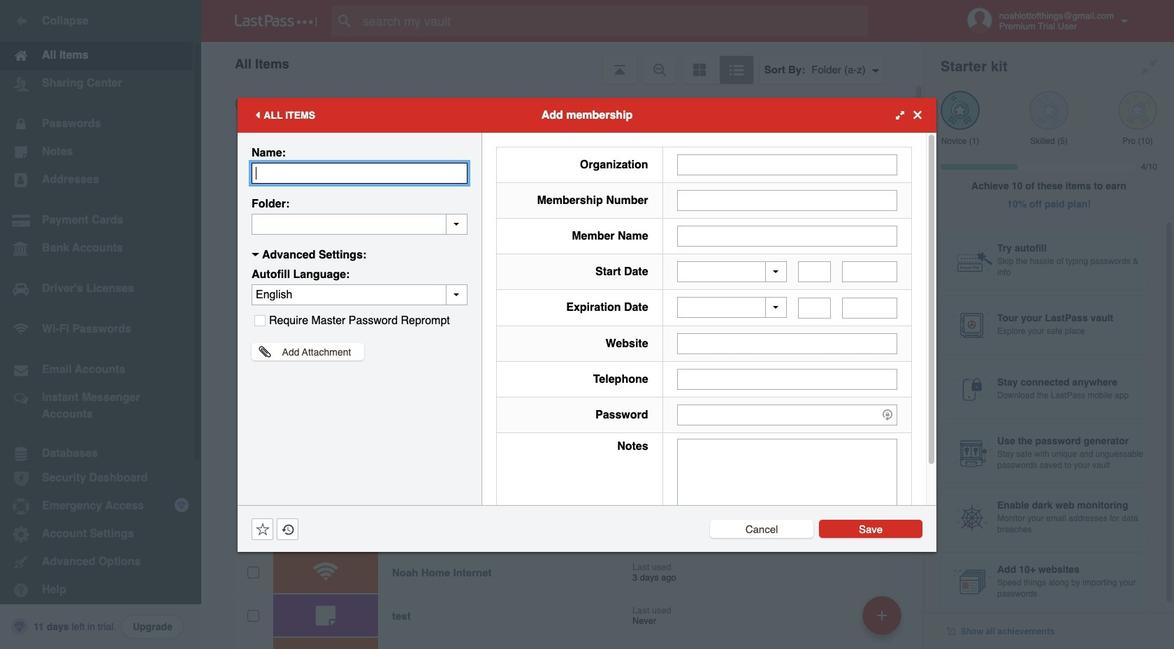 Task type: describe. For each thing, give the bounding box(es) containing it.
vault options navigation
[[201, 42, 924, 84]]

search my vault text field
[[331, 6, 890, 36]]

new item image
[[877, 611, 887, 620]]

lastpass image
[[235, 15, 317, 27]]

Search search field
[[331, 6, 890, 36]]



Task type: locate. For each thing, give the bounding box(es) containing it.
dialog
[[238, 98, 937, 552]]

None text field
[[677, 154, 898, 175], [252, 163, 468, 184], [252, 214, 468, 235], [677, 225, 898, 246], [798, 261, 832, 282], [843, 261, 898, 282], [798, 297, 832, 318], [843, 297, 898, 318], [677, 333, 898, 354], [677, 439, 898, 525], [677, 154, 898, 175], [252, 163, 468, 184], [252, 214, 468, 235], [677, 225, 898, 246], [798, 261, 832, 282], [843, 261, 898, 282], [798, 297, 832, 318], [843, 297, 898, 318], [677, 333, 898, 354], [677, 439, 898, 525]]

new item navigation
[[858, 592, 910, 649]]

main navigation navigation
[[0, 0, 201, 649]]

None text field
[[677, 190, 898, 211], [677, 369, 898, 390], [677, 190, 898, 211], [677, 369, 898, 390]]

None password field
[[677, 404, 898, 425]]



